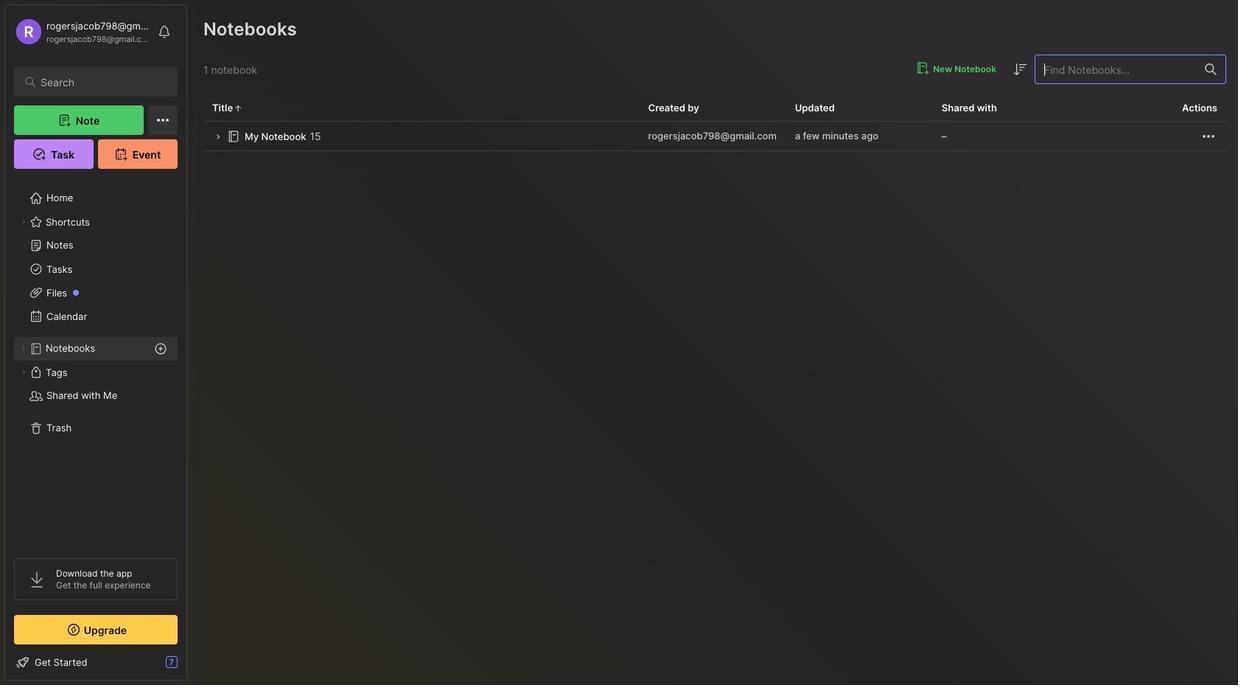 Task type: vqa. For each thing, say whether or not it's contained in the screenshot.
Search text box
yes



Task type: describe. For each thing, give the bounding box(es) containing it.
expand tags image
[[19, 368, 28, 377]]

more actions image
[[1200, 127, 1218, 145]]

More actions field
[[1200, 127, 1218, 145]]

tree inside main element
[[5, 178, 187, 545]]

click to collapse image
[[186, 658, 197, 675]]

sort options image
[[1012, 61, 1029, 78]]

arrow image
[[212, 132, 223, 143]]

none search field inside main element
[[41, 73, 164, 91]]

expand notebooks image
[[19, 344, 28, 353]]

main element
[[0, 0, 192, 685]]



Task type: locate. For each thing, give the bounding box(es) containing it.
tree
[[5, 178, 187, 545]]

Account field
[[14, 17, 150, 46]]

None search field
[[41, 73, 164, 91]]

row
[[204, 122, 1227, 151]]

Sort field
[[1012, 60, 1029, 78]]

Find Notebooks… text field
[[1036, 57, 1197, 81]]

Search text field
[[41, 75, 164, 89]]

Help and Learning task checklist field
[[5, 650, 187, 674]]



